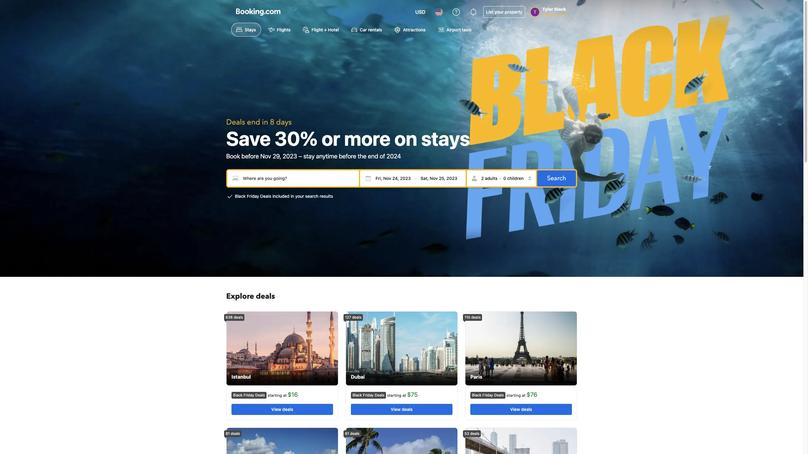 Task type: vqa. For each thing, say whether or not it's contained in the screenshot.
the your to the right
yes



Task type: describe. For each thing, give the bounding box(es) containing it.
property
[[505, 9, 523, 14]]

1 before from the left
[[242, 153, 259, 160]]

2023 inside deals end in 8 days save 30% or more on stays book before nov 29, 2023 – stay anytime before the end of 2024
[[283, 153, 297, 160]]

hotel
[[328, 27, 339, 32]]

127 deals
[[345, 315, 362, 320]]

127
[[345, 315, 351, 320]]

explore deals
[[226, 292, 275, 302]]

dubai
[[351, 375, 365, 380]]

fri,
[[376, 176, 382, 181]]

24,
[[393, 176, 399, 181]]

istanbul image
[[227, 312, 338, 386]]

included
[[273, 194, 290, 199]]

more
[[344, 127, 391, 150]]

$76
[[527, 392, 538, 399]]

paris link
[[466, 312, 577, 386]]

usd
[[416, 9, 426, 15]]

attractions link
[[390, 23, 431, 37]]

flight + hotel
[[312, 27, 339, 32]]

deals for $75
[[375, 393, 385, 398]]

friday for $16
[[244, 393, 254, 398]]

638
[[226, 315, 233, 320]]

2 before from the left
[[339, 153, 357, 160]]

+
[[324, 27, 327, 32]]

deals for your
[[260, 194, 272, 199]]

at for $75
[[403, 393, 406, 398]]

starting for $75
[[387, 393, 402, 398]]

53
[[465, 432, 470, 437]]

1 vertical spatial end
[[368, 153, 379, 160]]

deals down $75
[[402, 407, 413, 413]]

deals down $16
[[283, 407, 293, 413]]

view deals for $16
[[272, 407, 293, 413]]

flight
[[312, 27, 323, 32]]

2 adults · 0 children
[[482, 176, 524, 181]]

view deals link for $75
[[351, 405, 453, 416]]

friday for your
[[247, 194, 259, 199]]

search
[[548, 174, 567, 183]]

25,
[[439, 176, 446, 181]]

deals right 638
[[234, 315, 243, 320]]

car
[[360, 27, 367, 32]]

$16
[[288, 392, 298, 399]]

black for your
[[235, 194, 246, 199]]

$75
[[408, 392, 418, 399]]

none search field containing search
[[226, 169, 578, 188]]

view deals for $76
[[511, 407, 533, 413]]

save
[[226, 127, 271, 150]]

istanbul link
[[227, 312, 338, 386]]

flights
[[277, 27, 291, 32]]

nov inside deals end in 8 days save 30% or more on stays book before nov 29, 2023 – stay anytime before the end of 2024
[[261, 153, 271, 160]]

usd button
[[412, 5, 430, 19]]

svg image
[[421, 176, 427, 182]]

tyler black genius level 1
[[543, 6, 568, 17]]

61 deals
[[345, 432, 360, 437]]

deals right 127
[[352, 315, 362, 320]]

view deals for $75
[[391, 407, 413, 413]]

·
[[500, 176, 502, 181]]

black inside tyler black genius level 1
[[555, 6, 566, 12]]

or
[[322, 127, 341, 150]]

svg image
[[365, 176, 372, 182]]

black friday deals starting at $16
[[233, 392, 298, 399]]

stay
[[304, 153, 315, 160]]

list your property
[[487, 9, 523, 14]]

list your property link
[[484, 6, 526, 18]]

deals inside deals end in 8 days save 30% or more on stays book before nov 29, 2023 – stay anytime before the end of 2024
[[226, 117, 245, 127]]

deals right 110
[[472, 315, 481, 320]]

list
[[487, 9, 494, 14]]

airport taxis link
[[433, 23, 477, 37]]

25
[[439, 173, 443, 176]]

starting for $16
[[268, 393, 282, 398]]

–
[[299, 153, 302, 160]]



Task type: locate. For each thing, give the bounding box(es) containing it.
view deals down $16
[[272, 407, 293, 413]]

30%
[[275, 127, 318, 150]]

at
[[283, 393, 287, 398], [403, 393, 406, 398], [522, 393, 526, 398]]

3 view deals link from the left
[[471, 405, 572, 416]]

tyler
[[543, 6, 554, 12]]

sat, nov 25, 2023
[[421, 176, 458, 181]]

results
[[320, 194, 333, 199]]

your
[[495, 9, 504, 14], [296, 194, 304, 199]]

1 horizontal spatial view
[[391, 407, 401, 413]]

deals for $16
[[255, 393, 265, 398]]

starting inside black friday deals starting at $75
[[387, 393, 402, 398]]

paris image
[[466, 312, 577, 386]]

nov
[[261, 153, 271, 160], [384, 176, 392, 181], [430, 176, 438, 181]]

adults
[[485, 176, 498, 181]]

view for $76
[[511, 407, 521, 413]]

3 at from the left
[[522, 393, 526, 398]]

flights link
[[264, 23, 296, 37]]

53 deals
[[465, 432, 480, 437]]

friday
[[247, 194, 259, 199], [244, 393, 254, 398], [363, 393, 374, 398], [483, 393, 494, 398]]

110
[[465, 315, 471, 320]]

at left the "$76"
[[522, 393, 526, 398]]

at for $76
[[522, 393, 526, 398]]

nov left 25
[[430, 176, 438, 181]]

at left $16
[[283, 393, 287, 398]]

61
[[345, 432, 349, 437]]

deals end in 8 days save 30% or more on stays book before nov 29, 2023 – stay anytime before the end of 2024
[[226, 117, 470, 160]]

friday inside "black friday deals starting at $16"
[[244, 393, 254, 398]]

friday for $75
[[363, 393, 374, 398]]

deals down the "$76"
[[522, 407, 533, 413]]

anytime
[[316, 153, 338, 160]]

your inside "link"
[[495, 9, 504, 14]]

0 horizontal spatial nov
[[261, 153, 271, 160]]

nov for sat, nov 25, 2023
[[430, 176, 438, 181]]

in right included
[[291, 194, 294, 199]]

search
[[305, 194, 319, 199]]

2 starting from the left
[[387, 393, 402, 398]]

0 horizontal spatial view deals link
[[232, 405, 333, 416]]

before
[[242, 153, 259, 160], [339, 153, 357, 160]]

1 horizontal spatial before
[[339, 153, 357, 160]]

view down "black friday deals starting at $16" at bottom left
[[272, 407, 281, 413]]

0 horizontal spatial in
[[262, 117, 268, 127]]

1 horizontal spatial 2023
[[400, 176, 411, 181]]

airport
[[447, 27, 461, 32]]

0 horizontal spatial at
[[283, 393, 287, 398]]

starting for $76
[[507, 393, 521, 398]]

black friday deals included in your search results
[[235, 194, 333, 199]]

0 horizontal spatial before
[[242, 153, 259, 160]]

8
[[270, 117, 275, 127]]

search button
[[538, 171, 576, 187]]

black inside black friday deals starting at $75
[[353, 393, 362, 398]]

your left the search on the top of page
[[296, 194, 304, 199]]

genius
[[543, 13, 555, 17]]

None search field
[[226, 169, 578, 188]]

638 deals
[[226, 315, 243, 320]]

car rentals link
[[347, 23, 387, 37]]

view deals link for $16
[[232, 405, 333, 416]]

starting left $16
[[268, 393, 282, 398]]

0 horizontal spatial your
[[296, 194, 304, 199]]

in inside deals end in 8 days save 30% or more on stays book before nov 29, 2023 – stay anytime before the end of 2024
[[262, 117, 268, 127]]

days
[[276, 117, 292, 127]]

friday inside black friday deals starting at $75
[[363, 393, 374, 398]]

2 horizontal spatial view deals link
[[471, 405, 572, 416]]

of
[[380, 153, 385, 160]]

view down black friday deals starting at $75
[[391, 407, 401, 413]]

sat,
[[421, 176, 429, 181]]

black
[[555, 6, 566, 12], [235, 194, 246, 199], [233, 393, 243, 398], [353, 393, 362, 398], [472, 393, 482, 398]]

black friday deals starting at $75
[[353, 392, 418, 399]]

dubai image
[[346, 312, 458, 386]]

the
[[358, 153, 367, 160]]

1 horizontal spatial at
[[403, 393, 406, 398]]

on
[[395, 127, 418, 150]]

nov for fri, nov 24, 2023
[[384, 176, 392, 181]]

2023 for fri, nov 24, 2023
[[400, 176, 411, 181]]

1 horizontal spatial your
[[495, 9, 504, 14]]

view deals link down the "$76"
[[471, 405, 572, 416]]

deals inside black friday deals starting at $76
[[495, 393, 504, 398]]

before left the
[[339, 153, 357, 160]]

2023 right 25,
[[447, 176, 458, 181]]

view deals link down $16
[[232, 405, 333, 416]]

view deals down the "$76"
[[511, 407, 533, 413]]

nov left 29,
[[261, 153, 271, 160]]

3 starting from the left
[[507, 393, 521, 398]]

children
[[508, 176, 524, 181]]

0 horizontal spatial 2023
[[283, 153, 297, 160]]

81 deals
[[226, 432, 240, 437]]

booking.com online hotel reservations image
[[236, 8, 281, 16]]

starting left $75
[[387, 393, 402, 398]]

level
[[556, 13, 565, 17]]

black inside "black friday deals starting at $16"
[[233, 393, 243, 398]]

2 horizontal spatial at
[[522, 393, 526, 398]]

0 horizontal spatial starting
[[268, 393, 282, 398]]

starting inside black friday deals starting at $76
[[507, 393, 521, 398]]

explore
[[226, 292, 254, 302]]

1 at from the left
[[283, 393, 287, 398]]

end left 8
[[247, 117, 260, 127]]

0 horizontal spatial view
[[272, 407, 281, 413]]

2023 right 24,
[[400, 176, 411, 181]]

1 view deals link from the left
[[232, 405, 333, 416]]

1 horizontal spatial end
[[368, 153, 379, 160]]

1 horizontal spatial starting
[[387, 393, 402, 398]]

at left $75
[[403, 393, 406, 398]]

deals inside "black friday deals starting at $16"
[[255, 393, 265, 398]]

3 view deals from the left
[[511, 407, 533, 413]]

110 deals
[[465, 315, 481, 320]]

29,
[[273, 153, 281, 160]]

view deals down $75
[[391, 407, 413, 413]]

view deals link for $76
[[471, 405, 572, 416]]

stays
[[422, 127, 470, 150]]

in left 8
[[262, 117, 268, 127]]

2 horizontal spatial 2023
[[447, 176, 458, 181]]

2 view deals link from the left
[[351, 405, 453, 416]]

1 horizontal spatial view deals
[[391, 407, 413, 413]]

attractions
[[403, 27, 426, 32]]

view down black friday deals starting at $76 on the right
[[511, 407, 521, 413]]

deals
[[226, 117, 245, 127], [260, 194, 272, 199], [255, 393, 265, 398], [375, 393, 385, 398], [495, 393, 504, 398]]

view deals link down $75
[[351, 405, 453, 416]]

view
[[272, 407, 281, 413], [391, 407, 401, 413], [511, 407, 521, 413]]

2 horizontal spatial nov
[[430, 176, 438, 181]]

0
[[504, 176, 507, 181]]

1 vertical spatial in
[[291, 194, 294, 199]]

0 horizontal spatial view deals
[[272, 407, 293, 413]]

1 view from the left
[[272, 407, 281, 413]]

1 vertical spatial your
[[296, 194, 304, 199]]

paris
[[471, 375, 483, 380]]

airport taxis
[[447, 27, 472, 32]]

black for $16
[[233, 393, 243, 398]]

nov right fri,
[[384, 176, 392, 181]]

2 horizontal spatial starting
[[507, 393, 521, 398]]

flight + hotel link
[[298, 23, 344, 37]]

istanbul
[[232, 375, 251, 380]]

0 horizontal spatial end
[[247, 117, 260, 127]]

stays
[[245, 27, 256, 32]]

view for $16
[[272, 407, 281, 413]]

deals right the explore
[[256, 292, 275, 302]]

2 at from the left
[[403, 393, 406, 398]]

starting left the "$76"
[[507, 393, 521, 398]]

1
[[566, 13, 568, 17]]

2023
[[283, 153, 297, 160], [400, 176, 411, 181], [447, 176, 458, 181]]

2023 for sat, nov 25, 2023
[[447, 176, 458, 181]]

fri, nov 24, 2023
[[376, 176, 411, 181]]

car rentals
[[360, 27, 382, 32]]

0 vertical spatial end
[[247, 117, 260, 127]]

1 horizontal spatial view deals link
[[351, 405, 453, 416]]

1 horizontal spatial in
[[291, 194, 294, 199]]

2023 left –
[[283, 153, 297, 160]]

your right list
[[495, 9, 504, 14]]

end
[[247, 117, 260, 127], [368, 153, 379, 160]]

friday for $76
[[483, 393, 494, 398]]

before right book
[[242, 153, 259, 160]]

starting
[[268, 393, 282, 398], [387, 393, 402, 398], [507, 393, 521, 398]]

at inside "black friday deals starting at $16"
[[283, 393, 287, 398]]

taxis
[[462, 27, 472, 32]]

deals right the 61
[[350, 432, 360, 437]]

at inside black friday deals starting at $75
[[403, 393, 406, 398]]

stays link
[[231, 23, 261, 37]]

view deals link
[[232, 405, 333, 416], [351, 405, 453, 416], [471, 405, 572, 416]]

2 view deals from the left
[[391, 407, 413, 413]]

view for $75
[[391, 407, 401, 413]]

2 horizontal spatial view
[[511, 407, 521, 413]]

black inside black friday deals starting at $76
[[472, 393, 482, 398]]

1 starting from the left
[[268, 393, 282, 398]]

2
[[482, 176, 484, 181]]

black for $76
[[472, 393, 482, 398]]

2 view from the left
[[391, 407, 401, 413]]

end left of
[[368, 153, 379, 160]]

81
[[226, 432, 230, 437]]

1 horizontal spatial nov
[[384, 176, 392, 181]]

black friday deals starting at $76
[[472, 392, 538, 399]]

3 view from the left
[[511, 407, 521, 413]]

deals
[[256, 292, 275, 302], [234, 315, 243, 320], [352, 315, 362, 320], [472, 315, 481, 320], [283, 407, 293, 413], [402, 407, 413, 413], [522, 407, 533, 413], [231, 432, 240, 437], [350, 432, 360, 437], [471, 432, 480, 437]]

deals for $76
[[495, 393, 504, 398]]

rentals
[[368, 27, 382, 32]]

deals right 53
[[471, 432, 480, 437]]

at inside black friday deals starting at $76
[[522, 393, 526, 398]]

deals inside black friday deals starting at $75
[[375, 393, 385, 398]]

black for $75
[[353, 393, 362, 398]]

dubai link
[[346, 312, 458, 386]]

at for $16
[[283, 393, 287, 398]]

2024
[[387, 153, 401, 160]]

0 vertical spatial your
[[495, 9, 504, 14]]

1 view deals from the left
[[272, 407, 293, 413]]

2 horizontal spatial view deals
[[511, 407, 533, 413]]

book
[[226, 153, 240, 160]]

Type your destination search field
[[228, 171, 359, 187]]

0 vertical spatial in
[[262, 117, 268, 127]]

friday inside black friday deals starting at $76
[[483, 393, 494, 398]]

deals right 81
[[231, 432, 240, 437]]

starting inside "black friday deals starting at $16"
[[268, 393, 282, 398]]



